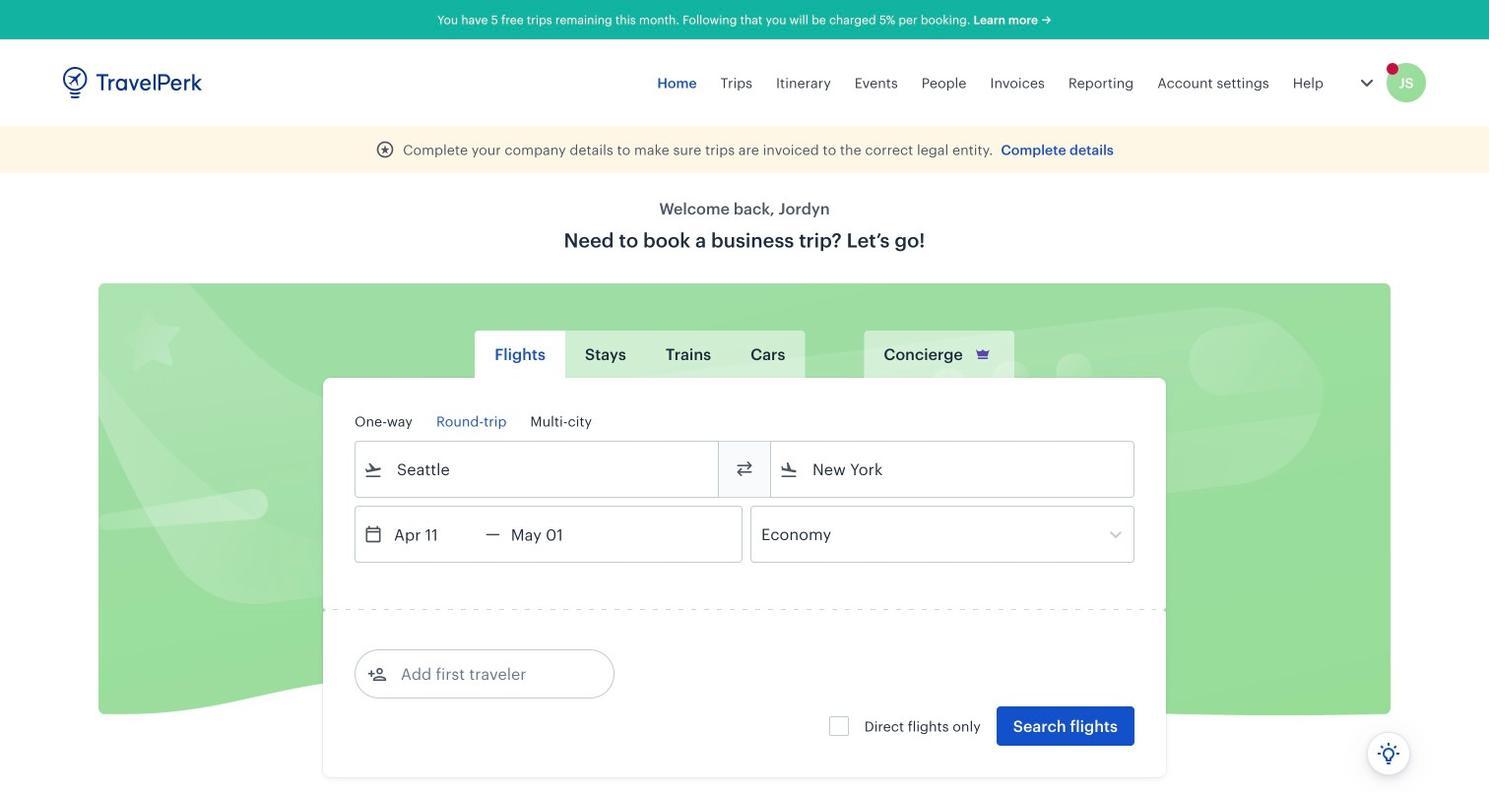Task type: locate. For each thing, give the bounding box(es) containing it.
From search field
[[383, 454, 692, 486]]

Add first traveler search field
[[387, 659, 592, 690]]



Task type: describe. For each thing, give the bounding box(es) containing it.
Return text field
[[500, 507, 603, 562]]

To search field
[[799, 454, 1108, 486]]

Depart text field
[[383, 507, 486, 562]]



